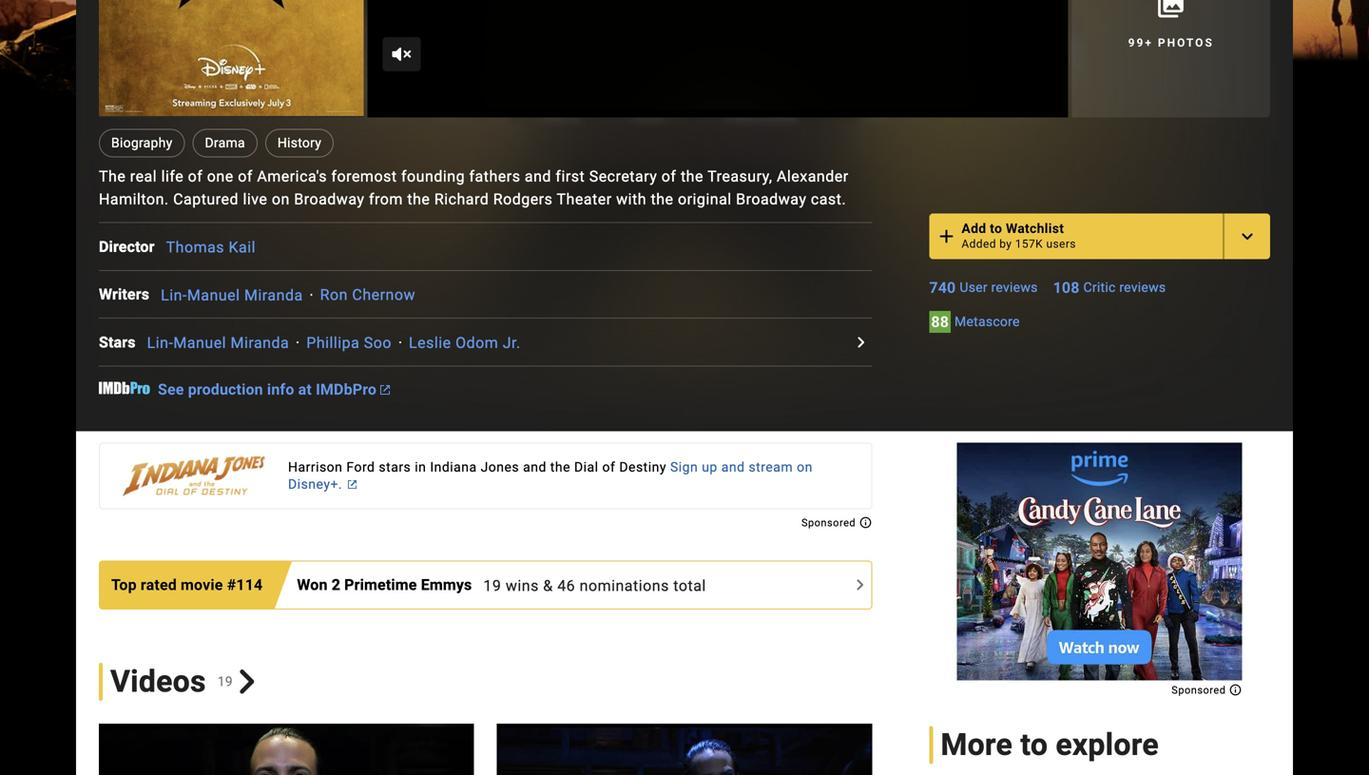 Task type: vqa. For each thing, say whether or not it's contained in the screenshot.
Place
no



Task type: describe. For each thing, give the bounding box(es) containing it.
99+ photos button
[[1072, 0, 1271, 118]]

launch inline image
[[381, 385, 390, 395]]

top
[[111, 576, 137, 594]]

phillipa
[[306, 334, 360, 352]]

thomas kail
[[166, 238, 256, 256]]

2 horizontal spatial the
[[681, 168, 704, 186]]

leslie
[[409, 334, 451, 352]]

alexander
[[777, 168, 849, 186]]

lin-manuel miranda button for phillipa
[[147, 334, 289, 352]]

critic
[[1084, 280, 1116, 295]]

phillipa soo
[[306, 334, 392, 352]]

miranda for phillipa
[[231, 334, 289, 352]]

rodgers
[[493, 190, 553, 208]]

biography
[[111, 135, 173, 151]]

lin- for phillipa
[[147, 334, 173, 352]]

stream
[[749, 459, 793, 475]]

ron
[[320, 286, 348, 304]]

3 of from the left
[[662, 168, 677, 186]]

with
[[616, 190, 647, 208]]

won 2 primetime emmys
[[297, 576, 472, 594]]

lin-manuel miranda button for ron
[[161, 286, 303, 304]]

all about anthony ramos image
[[895, 723, 1270, 775]]

cast.
[[811, 190, 846, 208]]

imdbpro
[[316, 380, 377, 398]]

lin- for ron
[[161, 286, 187, 304]]

at
[[298, 380, 312, 398]]

top rated movie #114
[[111, 576, 263, 594]]

metascore
[[955, 314, 1020, 330]]

richard
[[434, 190, 489, 208]]

thomas
[[166, 238, 224, 256]]

chevron right inline image
[[235, 669, 259, 694]]

info
[[267, 380, 294, 398]]

1 broadway from the left
[[294, 190, 365, 208]]

stars button
[[99, 331, 147, 354]]

odom
[[456, 334, 499, 352]]

sign up and stream on disney+. link
[[99, 443, 872, 509]]

america's
[[257, 168, 327, 186]]

740
[[929, 279, 956, 297]]

drama button
[[193, 129, 258, 158]]

lin-manuel miranda in hamilton (2020) image
[[99, 0, 364, 116]]

secretary
[[589, 168, 657, 186]]

lin-manuel miranda for phillipa
[[147, 334, 289, 352]]

videos
[[110, 664, 206, 699]]

writers
[[99, 285, 149, 303]]

history
[[278, 135, 322, 151]]

production
[[188, 380, 263, 398]]

46
[[557, 577, 575, 595]]

on inside the real life of one of america's foremost founding fathers and first secretary of the treasury, alexander hamilton. captured live on broadway from the richard rodgers theater with the original broadway cast.
[[272, 190, 290, 208]]

19 wins & 46 nominations total
[[483, 577, 706, 595]]

hamilton.
[[99, 190, 169, 208]]

added
[[962, 237, 997, 251]]

157k
[[1015, 237, 1043, 251]]

19 for 19 wins & 46 nominations total
[[483, 577, 502, 595]]

2
[[332, 576, 340, 594]]

stars
[[99, 333, 136, 351]]

0 horizontal spatial sponsored
[[802, 517, 859, 529]]

1 of from the left
[[188, 168, 203, 186]]

photos
[[1158, 36, 1214, 49]]

on inside sign up and stream on disney+.
[[797, 459, 813, 475]]

2 broadway from the left
[[736, 190, 807, 208]]

biography button
[[99, 129, 185, 158]]

soo
[[364, 334, 392, 352]]

miranda for ron
[[244, 286, 303, 304]]

life
[[161, 168, 184, 186]]

more
[[941, 727, 1013, 763]]

emmys
[[421, 576, 472, 594]]

108
[[1053, 279, 1080, 297]]

ron chernow button
[[320, 286, 416, 304]]

founding
[[401, 168, 465, 186]]

108 critic reviews
[[1053, 279, 1166, 297]]

foremost
[[331, 168, 397, 186]]

phillipa soo button
[[306, 334, 392, 352]]

by
[[1000, 237, 1012, 251]]

see full cast and crew element containing writers
[[99, 283, 161, 306]]

fathers
[[469, 168, 521, 186]]

top rated movie #114 button
[[100, 564, 270, 606]]

won 2 primetime emmys button
[[297, 574, 483, 596]]

users
[[1047, 237, 1076, 251]]

disney+.
[[288, 476, 342, 492]]

kail
[[229, 238, 256, 256]]

user
[[960, 280, 988, 295]]

rated
[[141, 576, 177, 594]]

and inside the real life of one of america's foremost founding fathers and first secretary of the treasury, alexander hamilton. captured live on broadway from the richard rodgers theater with the original broadway cast.
[[525, 168, 552, 186]]

sponsored inside section
[[1172, 684, 1229, 696]]

0 horizontal spatial the
[[407, 190, 430, 208]]

ron chernow
[[320, 286, 416, 304]]

the
[[99, 168, 126, 186]]

reviews for 108
[[1120, 280, 1166, 295]]

manuel for phillipa
[[173, 334, 226, 352]]

movie
[[181, 576, 223, 594]]



Task type: locate. For each thing, give the bounding box(es) containing it.
see full cast and crew image
[[849, 331, 872, 354]]

1 horizontal spatial to
[[1021, 727, 1048, 763]]

the right with
[[651, 190, 674, 208]]

to for more
[[1021, 727, 1048, 763]]

0 vertical spatial on
[[272, 190, 290, 208]]

lin-manuel miranda button
[[161, 286, 303, 304], [147, 334, 289, 352]]

1 vertical spatial see full cast and crew element
[[99, 283, 161, 306]]

1 vertical spatial on
[[797, 459, 813, 475]]

1 horizontal spatial of
[[238, 168, 253, 186]]

lin-
[[161, 286, 187, 304], [147, 334, 173, 352]]

reviews right the critic
[[1120, 280, 1166, 295]]

19 left the chevron right inline icon
[[217, 674, 233, 689]]

1 vertical spatial miranda
[[231, 334, 289, 352]]

captured
[[173, 190, 239, 208]]

lin-manuel miranda down kail
[[161, 286, 303, 304]]

broadway down 'foremost'
[[294, 190, 365, 208]]

sponsored
[[802, 517, 859, 529], [1172, 684, 1229, 696]]

of up live
[[238, 168, 253, 186]]

1 horizontal spatial the
[[651, 190, 674, 208]]

to inside add to watchlist added by 157k users
[[990, 221, 1003, 236]]

1 vertical spatial lin-
[[147, 334, 173, 352]]

see production info at imdbpro
[[158, 380, 377, 398]]

original
[[678, 190, 732, 208]]

theater
[[557, 190, 612, 208]]

0 vertical spatial see full cast and crew element
[[99, 235, 166, 258]]

see
[[158, 380, 184, 398]]

to up by
[[990, 221, 1003, 236]]

lin-manuel miranda for ron
[[161, 286, 303, 304]]

2 reviews from the left
[[1120, 280, 1166, 295]]

0 horizontal spatial 19
[[217, 674, 233, 689]]

miranda
[[244, 286, 303, 304], [231, 334, 289, 352]]

0 vertical spatial lin-manuel miranda
[[161, 286, 303, 304]]

1 vertical spatial sponsored
[[1172, 684, 1229, 696]]

primetime
[[344, 576, 417, 594]]

99+ photos
[[1128, 36, 1214, 49]]

0 vertical spatial lin-
[[161, 286, 187, 304]]

group
[[99, 0, 364, 118], [367, 0, 1068, 118], [99, 723, 474, 775], [497, 723, 872, 775], [895, 723, 1270, 775]]

lin-manuel miranda button up production
[[147, 334, 289, 352]]

add to watchlist added by 157k users
[[962, 221, 1076, 251]]

on down america's
[[272, 190, 290, 208]]

watchlist
[[1006, 221, 1064, 236]]

jr.
[[503, 334, 521, 352]]

wins
[[506, 577, 539, 595]]

88 metascore
[[931, 313, 1020, 331]]

manuel down thomas kail button
[[187, 286, 240, 304]]

reviews
[[991, 280, 1038, 295], [1120, 280, 1166, 295]]

lin-manuel miranda up production
[[147, 334, 289, 352]]

1 horizontal spatial and
[[722, 459, 745, 475]]

one
[[207, 168, 234, 186]]

history button
[[265, 129, 334, 158]]

see full cast and crew element
[[99, 235, 166, 258], [99, 283, 161, 306]]

19
[[483, 577, 502, 595], [217, 674, 233, 689]]

1 horizontal spatial sponsored
[[1172, 684, 1229, 696]]

manuel up production
[[173, 334, 226, 352]]

see production info at imdbpro button
[[158, 380, 390, 398]]

0 vertical spatial lin-manuel miranda button
[[161, 286, 303, 304]]

0 horizontal spatial of
[[188, 168, 203, 186]]

the
[[681, 168, 704, 186], [407, 190, 430, 208], [651, 190, 674, 208]]

broadway down treasury,
[[736, 190, 807, 208]]

19 left wins
[[483, 577, 502, 595]]

total
[[674, 577, 706, 595]]

1 horizontal spatial broadway
[[736, 190, 807, 208]]

and inside sign up and stream on disney+.
[[722, 459, 745, 475]]

chernow
[[352, 286, 416, 304]]

0 vertical spatial sponsored
[[802, 517, 859, 529]]

official trailer image
[[497, 723, 872, 775]]

add
[[962, 221, 987, 236]]

the up original at top
[[681, 168, 704, 186]]

to right more on the bottom of the page
[[1021, 727, 1048, 763]]

and right up
[[722, 459, 745, 475]]

1 horizontal spatial on
[[797, 459, 813, 475]]

0 vertical spatial and
[[525, 168, 552, 186]]

0 horizontal spatial broadway
[[294, 190, 365, 208]]

1 vertical spatial lin-manuel miranda button
[[147, 334, 289, 352]]

on right stream
[[797, 459, 813, 475]]

leslie odom jr. button
[[409, 334, 521, 352]]

drama
[[205, 135, 245, 151]]

director
[[99, 238, 155, 256]]

watch streaming exclusively july 3 element
[[367, 0, 1068, 118]]

lin-manuel miranda
[[161, 286, 303, 304], [147, 334, 289, 352]]

to for add
[[990, 221, 1003, 236]]

sign up and stream on disney+.
[[288, 459, 813, 492]]

see full cast and crew element containing director
[[99, 235, 166, 258]]

2 see full cast and crew element from the top
[[99, 283, 161, 306]]

streaming exclusively july 3 image
[[99, 723, 474, 775]]

19 for 19
[[217, 674, 233, 689]]

nominations
[[580, 577, 669, 595]]

add image
[[935, 225, 958, 248]]

of
[[188, 168, 203, 186], [238, 168, 253, 186], [662, 168, 677, 186]]

1 vertical spatial and
[[722, 459, 745, 475]]

0 vertical spatial 19
[[483, 577, 502, 595]]

1 reviews from the left
[[991, 280, 1038, 295]]

1 horizontal spatial 19
[[483, 577, 502, 595]]

lin-manuel miranda button down kail
[[161, 286, 303, 304]]

more to explore
[[941, 727, 1159, 763]]

the down founding
[[407, 190, 430, 208]]

see more awards and nominations image
[[849, 574, 871, 596]]

1 vertical spatial to
[[1021, 727, 1048, 763]]

volume off image
[[390, 43, 413, 66]]

to
[[990, 221, 1003, 236], [1021, 727, 1048, 763]]

88
[[931, 313, 949, 331]]

0 horizontal spatial on
[[272, 190, 290, 208]]

reviews inside 108 critic reviews
[[1120, 280, 1166, 295]]

thomas kail button
[[166, 238, 256, 256]]

99+
[[1128, 36, 1153, 49]]

the real life of one of america's foremost founding fathers and first secretary of the treasury, alexander hamilton. captured live on broadway from the richard rodgers theater with the original broadway cast.
[[99, 168, 849, 208]]

video player application
[[367, 0, 1068, 118]]

won
[[297, 576, 328, 594]]

manuel
[[187, 286, 240, 304], [173, 334, 226, 352]]

1 vertical spatial lin-manuel miranda
[[147, 334, 289, 352]]

0 horizontal spatial and
[[525, 168, 552, 186]]

sign
[[670, 459, 698, 475]]

0 vertical spatial manuel
[[187, 286, 240, 304]]

of right life
[[188, 168, 203, 186]]

#114
[[227, 576, 263, 594]]

0 vertical spatial miranda
[[244, 286, 303, 304]]

and up "rodgers"
[[525, 168, 552, 186]]

lin- right writers
[[161, 286, 187, 304]]

see full cast and crew element down hamilton.
[[99, 235, 166, 258]]

manuel for ron
[[187, 286, 240, 304]]

0 horizontal spatial to
[[990, 221, 1003, 236]]

on
[[272, 190, 290, 208], [797, 459, 813, 475]]

leslie odom jr.
[[409, 334, 521, 352]]

2 horizontal spatial of
[[662, 168, 677, 186]]

add title to another list image
[[1236, 225, 1259, 248]]

0 horizontal spatial reviews
[[991, 280, 1038, 295]]

sponsored content section
[[957, 443, 1243, 696]]

real
[[130, 168, 157, 186]]

1 horizontal spatial reviews
[[1120, 280, 1166, 295]]

miranda up see production info at imdbpro on the left
[[231, 334, 289, 352]]

1 vertical spatial manuel
[[173, 334, 226, 352]]

reviews inside 740 user reviews
[[991, 280, 1038, 295]]

live
[[243, 190, 268, 208]]

1 vertical spatial 19
[[217, 674, 233, 689]]

1 see full cast and crew element from the top
[[99, 235, 166, 258]]

reviews right user
[[991, 280, 1038, 295]]

up
[[702, 459, 718, 475]]

treasury,
[[708, 168, 773, 186]]

0 vertical spatial to
[[990, 221, 1003, 236]]

lin- right stars
[[147, 334, 173, 352]]

see full cast and crew element down director
[[99, 283, 161, 306]]

experience the original broadway production of hamilton, streaming exclusively on disney+ on july 3. image
[[367, 0, 1068, 118]]

&
[[543, 577, 553, 595]]

and
[[525, 168, 552, 186], [722, 459, 745, 475]]

740 user reviews
[[929, 279, 1038, 297]]

of right secretary
[[662, 168, 677, 186]]

first
[[556, 168, 585, 186]]

2 of from the left
[[238, 168, 253, 186]]

from
[[369, 190, 403, 208]]

reviews for 740
[[991, 280, 1038, 295]]

miranda down kail
[[244, 286, 303, 304]]



